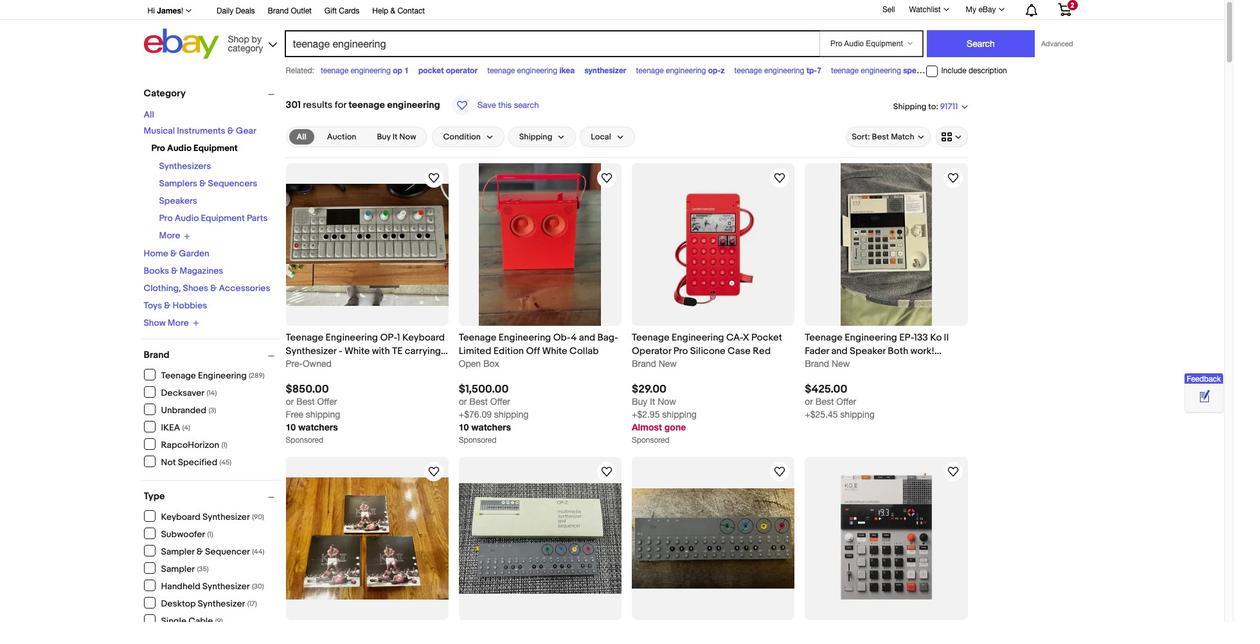Task type: locate. For each thing, give the bounding box(es) containing it.
$1,500.00
[[459, 384, 509, 396]]

help
[[373, 6, 389, 15]]

new up $425.00
[[832, 359, 850, 369]]

sequencers
[[208, 178, 258, 189]]

$425.00 or best offer +$25.45 shipping
[[805, 384, 875, 420]]

off
[[526, 346, 540, 358]]

10 down free
[[286, 422, 296, 433]]

1 vertical spatial 1
[[397, 332, 401, 344]]

1 vertical spatial buy
[[632, 397, 648, 407]]

1 white from the left
[[345, 346, 370, 358]]

engineering for op
[[351, 66, 391, 75]]

301 results for teenage engineering
[[286, 99, 440, 111]]

watchers for $850.00
[[298, 422, 338, 433]]

engineering inside the teenage engineering op 1
[[351, 66, 391, 75]]

by
[[252, 34, 262, 44]]

audio inside the synthesizers samplers & sequencers speakers pro audio equipment parts
[[175, 213, 199, 224]]

sort: best match
[[852, 132, 915, 142]]

& right samplers
[[200, 178, 206, 189]]

engineering up silicone
[[672, 332, 725, 344]]

engineering inside teenage engineering ob-4 and bag- limited edition off white collab open box
[[499, 332, 551, 344]]

1 horizontal spatial it
[[650, 397, 656, 407]]

collab
[[570, 346, 599, 358]]

offer inside the $850.00 or best offer free shipping 10 watchers
[[317, 397, 337, 407]]

teenage engineering ob-4 and bag- limited edition off white collab open box
[[459, 332, 619, 369]]

1 vertical spatial now
[[658, 397, 677, 407]]

watchers down +$76.09
[[472, 422, 511, 433]]

brand down show
[[144, 349, 170, 361]]

brand inside brand outlet link
[[268, 6, 289, 15]]

Search for anything text field
[[287, 32, 817, 56]]

and inside teenage engineering ep-133 ko ii fader and speaker both work! original box/unit
[[832, 346, 848, 358]]

to
[[929, 101, 937, 112]]

brand for brand outlet
[[268, 6, 289, 15]]

white right -
[[345, 346, 370, 358]]

offer down $425.00
[[837, 397, 857, 407]]

best inside $1,500.00 or best offer +$76.09 shipping 10 watchers
[[470, 397, 488, 407]]

teenage right z
[[735, 66, 763, 75]]

1 vertical spatial and
[[832, 346, 848, 358]]

or inside the $850.00 or best offer free shipping 10 watchers
[[286, 397, 294, 407]]

1 vertical spatial it
[[650, 397, 656, 407]]

engineering up speaker
[[845, 332, 898, 344]]

daily deals
[[217, 6, 255, 15]]

teenage up this
[[488, 66, 515, 75]]

operator
[[632, 346, 672, 358]]

engineering inside teenage engineering ep-133 ko ii fader and speaker both work! original box/unit
[[845, 332, 898, 344]]

teenage
[[321, 66, 349, 75], [488, 66, 515, 75], [636, 66, 664, 75], [735, 66, 763, 75], [832, 66, 859, 75], [943, 66, 971, 75], [349, 99, 385, 111]]

2 vertical spatial pro
[[674, 346, 688, 358]]

0 horizontal spatial 10
[[286, 422, 296, 433]]

10 for $850.00
[[286, 422, 296, 433]]

engineering for op-
[[666, 66, 706, 75]]

shipping
[[894, 101, 927, 112], [520, 132, 553, 142]]

1 horizontal spatial shipping
[[894, 101, 927, 112]]

engineering left tp-
[[765, 66, 805, 75]]

synthesizer inside teenage engineering op-1 keyboard synthesizer - white with te carrying case
[[286, 346, 337, 358]]

(3)
[[209, 406, 216, 415]]

teenage inside the teenage engineering op 1
[[321, 66, 349, 75]]

synthesizer
[[286, 346, 337, 358], [203, 512, 250, 523], [202, 581, 250, 592], [198, 598, 245, 609]]

teenage inside the teenage engineering tp-7
[[735, 66, 763, 75]]

2 or from the left
[[459, 397, 467, 407]]

All selected text field
[[297, 131, 307, 143]]

(17)
[[247, 600, 257, 608]]

equipment left parts
[[201, 213, 245, 224]]

pocket operator
[[419, 66, 478, 75]]

engineering up (14)
[[198, 370, 247, 381]]

0 horizontal spatial and
[[579, 332, 596, 344]]

teenage inside teenage engineering ikea
[[488, 66, 515, 75]]

(1)
[[222, 441, 227, 449], [207, 530, 213, 539]]

1 horizontal spatial (1)
[[222, 441, 227, 449]]

0 vertical spatial all
[[144, 109, 154, 120]]

(1) down 'keyboard synthesizer (90)'
[[207, 530, 213, 539]]

1 vertical spatial all
[[297, 132, 307, 142]]

1 new from the left
[[659, 359, 677, 369]]

specified
[[178, 457, 218, 468]]

3 shipping from the left
[[663, 410, 697, 420]]

1 10 from the left
[[286, 422, 296, 433]]

engineering inside the teenage engineering tp-7
[[765, 66, 805, 75]]

teenage for speaker
[[832, 66, 859, 75]]

0 horizontal spatial offer
[[317, 397, 337, 407]]

(44)
[[252, 548, 265, 556]]

op
[[393, 66, 403, 75]]

(1) inside "subwoofer (1)"
[[207, 530, 213, 539]]

teenage for teenage engineering (289)
[[161, 370, 196, 381]]

& down home & garden link
[[171, 265, 178, 276]]

1
[[405, 66, 409, 75], [397, 332, 401, 344]]

0 vertical spatial and
[[579, 332, 596, 344]]

deals
[[236, 6, 255, 15]]

and inside teenage engineering ob-4 and bag- limited edition off white collab open box
[[579, 332, 596, 344]]

1 horizontal spatial all
[[297, 132, 307, 142]]

engineering inside teenage engineering speaker
[[861, 66, 902, 75]]

1 horizontal spatial and
[[832, 346, 848, 358]]

gear
[[236, 125, 256, 136]]

main content containing $850.00
[[281, 82, 973, 623]]

best for $1,500.00
[[470, 397, 488, 407]]

synthesizer up desktop synthesizer (17)
[[202, 581, 250, 592]]

desktop
[[161, 598, 196, 609]]

synthesizer for keyboard synthesizer
[[203, 512, 250, 523]]

pro inside the synthesizers samplers & sequencers speakers pro audio equipment parts
[[159, 213, 173, 224]]

or for $850.00
[[286, 397, 294, 407]]

all down 301
[[297, 132, 307, 142]]

10 for $1,500.00
[[459, 422, 469, 433]]

or up +$76.09
[[459, 397, 467, 407]]

pro
[[151, 143, 165, 154], [159, 213, 173, 224], [674, 346, 688, 358]]

synthesizer down handheld synthesizer (30) on the left
[[198, 598, 245, 609]]

0 horizontal spatial (1)
[[207, 530, 213, 539]]

(30)
[[252, 582, 264, 591]]

1 horizontal spatial keyboard
[[403, 332, 445, 344]]

2 horizontal spatial or
[[805, 397, 814, 407]]

1 watchers from the left
[[298, 422, 338, 433]]

engineering inside teenage engineering op-1 keyboard synthesizer - white with te carrying case
[[326, 332, 378, 344]]

more down toys & hobbies link
[[168, 318, 189, 329]]

offer down $850.00
[[317, 397, 337, 407]]

include
[[942, 66, 967, 75]]

brand down operator
[[632, 359, 657, 369]]

0 horizontal spatial 1
[[397, 332, 401, 344]]

synthesizer link
[[585, 66, 627, 75]]

best inside $425.00 or best offer +$25.45 shipping
[[816, 397, 834, 407]]

engineering up off
[[499, 332, 551, 344]]

shipping inside shipping to : 91711
[[894, 101, 927, 112]]

best inside the $850.00 or best offer free shipping 10 watchers
[[297, 397, 315, 407]]

help & contact
[[373, 6, 425, 15]]

synthesizer down type "dropdown button"
[[203, 512, 250, 523]]

offer inside $1,500.00 or best offer +$76.09 shipping 10 watchers
[[491, 397, 510, 407]]

results
[[303, 99, 333, 111]]

teenage for ikea
[[488, 66, 515, 75]]

0 vertical spatial it
[[393, 132, 398, 142]]

(1) up (45)
[[222, 441, 227, 449]]

teenage for op-
[[636, 66, 664, 75]]

offer down $1,500.00
[[491, 397, 510, 407]]

(4)
[[182, 424, 190, 432]]

now inside $29.00 buy it now +$2.95 shipping almost gone
[[658, 397, 677, 407]]

shipping inside $1,500.00 or best offer +$76.09 shipping 10 watchers
[[495, 410, 529, 420]]

1 offer from the left
[[317, 397, 337, 407]]

10 inside $1,500.00 or best offer +$76.09 shipping 10 watchers
[[459, 422, 469, 433]]

or inside $1,500.00 or best offer +$76.09 shipping 10 watchers
[[459, 397, 467, 407]]

2 horizontal spatial offer
[[837, 397, 857, 407]]

sampler down the subwoofer
[[161, 546, 195, 557]]

(1) for subwoofer
[[207, 530, 213, 539]]

buy down 301 results for teenage engineering
[[377, 132, 391, 142]]

james
[[157, 6, 181, 15]]

watch teenage engineering ep-133 ko ii fader and speaker both work! original box/unit image
[[946, 170, 961, 186]]

both
[[888, 346, 909, 358]]

free
[[286, 410, 304, 420]]

teenage inside teenage engineering op-z
[[636, 66, 664, 75]]

keyboard up carrying
[[403, 332, 445, 344]]

teenage engineering ep 133 ko ii brand new in hand, ships same day expedited! image
[[824, 458, 950, 620]]

watchers inside $1,500.00 or best offer +$76.09 shipping 10 watchers
[[472, 422, 511, 433]]

& inside the synthesizers samplers & sequencers speakers pro audio equipment parts
[[200, 178, 206, 189]]

(289)
[[249, 371, 265, 380]]

engineering inside teenage engineering ikea
[[517, 66, 558, 75]]

2 sampler from the top
[[161, 564, 195, 575]]

buy
[[377, 132, 391, 142], [632, 397, 648, 407]]

1 for op-
[[397, 332, 401, 344]]

(14)
[[207, 389, 217, 397]]

0 vertical spatial 1
[[405, 66, 409, 75]]

1 horizontal spatial now
[[658, 397, 677, 407]]

0 vertical spatial buy
[[377, 132, 391, 142]]

engineering inside teenage engineering ca-x pocket operator pro silicone case red brand new
[[672, 332, 725, 344]]

almost
[[632, 422, 662, 433]]

all
[[144, 109, 154, 120], [297, 132, 307, 142]]

teenage engineering op-1 keyboard synthesizer - white with te carrying case heading
[[286, 332, 448, 371]]

synthesizers samplers & sequencers speakers pro audio equipment parts
[[159, 161, 268, 224]]

1 or from the left
[[286, 397, 294, 407]]

pro inside teenage engineering ca-x pocket operator pro silicone case red brand new
[[674, 346, 688, 358]]

2 offer from the left
[[491, 397, 510, 407]]

my ebay
[[966, 5, 997, 14]]

all up musical
[[144, 109, 154, 120]]

listing options selector. gallery view selected. image
[[942, 132, 963, 142]]

$29.00 buy it now +$2.95 shipping almost gone
[[632, 384, 697, 433]]

& inside account navigation
[[391, 6, 396, 15]]

0 horizontal spatial white
[[345, 346, 370, 358]]

engineering left ikea
[[517, 66, 558, 75]]

teenage engineering op-z multimedia synthesizer & sequencer in box image
[[459, 484, 622, 594]]

now down $29.00
[[658, 397, 677, 407]]

1 vertical spatial all link
[[289, 129, 314, 145]]

engineering up -
[[326, 332, 378, 344]]

0 horizontal spatial keyboard
[[161, 512, 201, 523]]

engineering up buy it now
[[387, 99, 440, 111]]

shipping right +$76.09
[[495, 410, 529, 420]]

& left gear
[[228, 125, 234, 136]]

audio up synthesizers
[[167, 143, 192, 154]]

synthesizer up the pre-owned
[[286, 346, 337, 358]]

pro audio equipment parts link
[[159, 213, 268, 224]]

teenage for teenage engineering ca-x pocket operator pro silicone case red brand new
[[632, 332, 670, 344]]

unbranded (3)
[[161, 405, 216, 416]]

brand for brand
[[144, 349, 170, 361]]

engineering left speaker
[[861, 66, 902, 75]]

more up home & garden link
[[159, 230, 180, 241]]

shipping inside the $850.00 or best offer free shipping 10 watchers
[[306, 410, 340, 420]]

clothing,
[[144, 283, 181, 294]]

& right help
[[391, 6, 396, 15]]

or up +$25.45
[[805, 397, 814, 407]]

shipping up gone on the right of page
[[663, 410, 697, 420]]

teenage inside teenage engineering ob-4 and bag- limited edition off white collab open box
[[459, 332, 497, 344]]

1 shipping from the left
[[306, 410, 340, 420]]

0 vertical spatial keyboard
[[403, 332, 445, 344]]

ii
[[945, 332, 950, 344]]

teenage engineering
[[943, 66, 1015, 75]]

equipment down instruments
[[194, 143, 238, 154]]

bag-
[[598, 332, 619, 344]]

1 horizontal spatial new
[[832, 359, 850, 369]]

sampler up the handheld
[[161, 564, 195, 575]]

0 horizontal spatial buy
[[377, 132, 391, 142]]

1 horizontal spatial watchers
[[472, 422, 511, 433]]

1 right op on the top left of page
[[405, 66, 409, 75]]

teenage right for
[[349, 99, 385, 111]]

watch teenage engineering ca-x pocket operator pro silicone case red image
[[773, 170, 788, 186]]

watchers down free
[[298, 422, 338, 433]]

$425.00
[[805, 384, 848, 396]]

buy up +$2.95
[[632, 397, 648, 407]]

0 horizontal spatial watchers
[[298, 422, 338, 433]]

brand down fader
[[805, 359, 830, 369]]

help & contact link
[[373, 5, 425, 19]]

watch teenage engineering op-1 keyboard synthesizer - white with te carrying case image
[[426, 170, 442, 186]]

teenage engineering op-1 keyboard synthesizer - white with te carrying case link
[[286, 331, 449, 371]]

teenage engineering ob-4 and bag- limited edition off white collab link
[[459, 331, 622, 358]]

& right the toys
[[164, 300, 171, 311]]

(1) inside the rapcohorizon (1)
[[222, 441, 227, 449]]

sampler for sampler & sequencer
[[161, 546, 195, 557]]

best for $425.00
[[816, 397, 834, 407]]

shipping right free
[[306, 410, 340, 420]]

1 vertical spatial more
[[168, 318, 189, 329]]

1 horizontal spatial offer
[[491, 397, 510, 407]]

gift cards
[[325, 6, 360, 15]]

sampler for sampler
[[161, 564, 195, 575]]

2 white from the left
[[542, 346, 568, 358]]

feedback
[[1188, 375, 1222, 384]]

1 vertical spatial shipping
[[520, 132, 553, 142]]

show
[[144, 318, 166, 329]]

or up free
[[286, 397, 294, 407]]

1 horizontal spatial all link
[[289, 129, 314, 145]]

audio down "speakers" link
[[175, 213, 199, 224]]

+$2.95
[[632, 410, 660, 420]]

teenage inside teenage engineering op-1 keyboard synthesizer - white with te carrying case
[[286, 332, 324, 344]]

and up brand new
[[832, 346, 848, 358]]

daily deals link
[[217, 5, 255, 19]]

1 vertical spatial audio
[[175, 213, 199, 224]]

teenage inside teenage engineering ep-133 ko ii fader and speaker both work! original box/unit
[[805, 332, 843, 344]]

1 vertical spatial (1)
[[207, 530, 213, 539]]

engineering left op-
[[666, 66, 706, 75]]

engineering for tp-
[[765, 66, 805, 75]]

teenage engineering op-z with zm-1 oplab installed image
[[632, 489, 795, 589]]

pro down musical
[[151, 143, 165, 154]]

pro left silicone
[[674, 346, 688, 358]]

0 horizontal spatial now
[[400, 132, 416, 142]]

0 horizontal spatial new
[[659, 359, 677, 369]]

& right shoes
[[211, 283, 217, 294]]

1 horizontal spatial 10
[[459, 422, 469, 433]]

shop
[[228, 34, 249, 44]]

1 for op
[[405, 66, 409, 75]]

watch teenage engineering ko ii ep 133 sampler "brand new" unopened, in-hand image
[[426, 465, 442, 480]]

0 horizontal spatial all
[[144, 109, 154, 120]]

1 horizontal spatial white
[[542, 346, 568, 358]]

teenage inside teenage engineering speaker
[[832, 66, 859, 75]]

$29.00
[[632, 384, 667, 396]]

teenage right related:
[[321, 66, 349, 75]]

it down 301 results for teenage engineering
[[393, 132, 398, 142]]

brand
[[268, 6, 289, 15], [144, 349, 170, 361], [632, 359, 657, 369], [805, 359, 830, 369]]

1 horizontal spatial buy
[[632, 397, 648, 407]]

watch teenage engineering ep 133 ko ii brand new in hand, ships same day expedited! image
[[946, 465, 961, 480]]

3 or from the left
[[805, 397, 814, 407]]

teenage up fader
[[805, 332, 843, 344]]

0 horizontal spatial shipping
[[520, 132, 553, 142]]

0 vertical spatial (1)
[[222, 441, 227, 449]]

teenage up operator
[[632, 332, 670, 344]]

teenage inside teenage engineering ca-x pocket operator pro silicone case red brand new
[[632, 332, 670, 344]]

offer for $1,500.00
[[491, 397, 510, 407]]

10 down +$76.09
[[459, 422, 469, 433]]

1 up te at left bottom
[[397, 332, 401, 344]]

and right 4
[[579, 332, 596, 344]]

teenage right synthesizer link
[[636, 66, 664, 75]]

it down $29.00
[[650, 397, 656, 407]]

best down $425.00
[[816, 397, 834, 407]]

0 horizontal spatial or
[[286, 397, 294, 407]]

4 shipping from the left
[[841, 410, 875, 420]]

2 10 from the left
[[459, 422, 469, 433]]

best down $1,500.00
[[470, 397, 488, 407]]

tp-
[[807, 66, 818, 75]]

white down the ob-
[[542, 346, 568, 358]]

0 vertical spatial all link
[[144, 109, 154, 120]]

new down operator
[[659, 359, 677, 369]]

0 vertical spatial pro
[[151, 143, 165, 154]]

shipping right +$25.45
[[841, 410, 875, 420]]

2 watchers from the left
[[472, 422, 511, 433]]

engineering for white
[[326, 332, 378, 344]]

watchers inside the $850.00 or best offer free shipping 10 watchers
[[298, 422, 338, 433]]

equipment inside the synthesizers samplers & sequencers speakers pro audio equipment parts
[[201, 213, 245, 224]]

offer inside $425.00 or best offer +$25.45 shipping
[[837, 397, 857, 407]]

best right sort:
[[873, 132, 890, 142]]

best down $850.00
[[297, 397, 315, 407]]

original
[[805, 359, 840, 371]]

teenage inside main content
[[349, 99, 385, 111]]

shipping inside "dropdown button"
[[520, 132, 553, 142]]

with
[[372, 346, 390, 358]]

1 vertical spatial sampler
[[161, 564, 195, 575]]

teenage engineering ep-133 ko ii fader and speaker both work! original box/unit heading
[[805, 332, 950, 371]]

3 offer from the left
[[837, 397, 857, 407]]

none submit inside "shop by category" 'banner'
[[927, 30, 1036, 57]]

or
[[286, 397, 294, 407], [459, 397, 467, 407], [805, 397, 814, 407]]

teenage up limited
[[459, 332, 497, 344]]

2 shipping from the left
[[495, 410, 529, 420]]

shipping inside $29.00 buy it now +$2.95 shipping almost gone
[[663, 410, 697, 420]]

brand left outlet on the left
[[268, 6, 289, 15]]

ep-
[[900, 332, 915, 344]]

1 horizontal spatial 1
[[405, 66, 409, 75]]

teenage up the pre-owned
[[286, 332, 324, 344]]

0 vertical spatial more
[[159, 230, 180, 241]]

0 vertical spatial now
[[400, 132, 416, 142]]

shipping left to
[[894, 101, 927, 112]]

1 vertical spatial equipment
[[201, 213, 245, 224]]

10 inside the $850.00 or best offer free shipping 10 watchers
[[286, 422, 296, 433]]

1 vertical spatial pro
[[159, 213, 173, 224]]

$1,500.00 or best offer +$76.09 shipping 10 watchers
[[459, 384, 529, 433]]

teenage engineering (289)
[[161, 370, 265, 381]]

now left "condition" at the top left of page
[[400, 132, 416, 142]]

local
[[591, 132, 612, 142]]

pro up more "button"
[[159, 213, 173, 224]]

best inside the sort: best match "dropdown button"
[[873, 132, 890, 142]]

new
[[659, 359, 677, 369], [832, 359, 850, 369]]

1 inside teenage engineering op-1 keyboard synthesizer - white with te carrying case
[[397, 332, 401, 344]]

shipping down search
[[520, 132, 553, 142]]

teenage right '7'
[[832, 66, 859, 75]]

now
[[400, 132, 416, 142], [658, 397, 677, 407]]

ikea (4)
[[161, 422, 190, 433]]

engineering inside teenage engineering op-z
[[666, 66, 706, 75]]

0 vertical spatial sampler
[[161, 546, 195, 557]]

rapcohorizon
[[161, 440, 219, 451]]

& down more "button"
[[170, 248, 177, 259]]

teenage for teenage engineering op-1 keyboard synthesizer - white with te carrying case
[[286, 332, 324, 344]]

all link up musical
[[144, 109, 154, 120]]

keyboard up the subwoofer
[[161, 512, 201, 523]]

1 sampler from the top
[[161, 546, 195, 557]]

0 horizontal spatial all link
[[144, 109, 154, 120]]

all link inside main content
[[289, 129, 314, 145]]

None submit
[[927, 30, 1036, 57]]

teenage engineering op 1
[[321, 66, 409, 75]]

all link down 301
[[289, 129, 314, 145]]

1 horizontal spatial or
[[459, 397, 467, 407]]

main content
[[281, 82, 973, 623]]

it inside $29.00 buy it now +$2.95 shipping almost gone
[[650, 397, 656, 407]]

0 vertical spatial shipping
[[894, 101, 927, 112]]

for
[[335, 99, 347, 111]]

auction
[[327, 132, 357, 142]]

speakers
[[159, 196, 197, 206]]

engineering left op on the top left of page
[[351, 66, 391, 75]]

teenage up decksaver
[[161, 370, 196, 381]]



Task type: vqa. For each thing, say whether or not it's contained in the screenshot.
GUARANTEE in the eBay Money Back Guarantee policy
no



Task type: describe. For each thing, give the bounding box(es) containing it.
teenage engineering ikea
[[488, 66, 575, 75]]

shop by category
[[228, 34, 263, 53]]

teenage engineering ob-4 and bag- limited edition off white collab image
[[479, 163, 602, 326]]

white inside teenage engineering ob-4 and bag- limited edition off white collab open box
[[542, 346, 568, 358]]

ca-
[[727, 332, 743, 344]]

shipping for shipping to : 91711
[[894, 101, 927, 112]]

offer for $850.00
[[317, 397, 337, 407]]

condition button
[[432, 127, 505, 147]]

ko
[[931, 332, 942, 344]]

engineering for speaker
[[861, 66, 902, 75]]

contact
[[398, 6, 425, 15]]

toys & hobbies link
[[144, 300, 207, 311]]

teenage engineering op-z
[[636, 66, 725, 75]]

not specified (45)
[[161, 457, 232, 468]]

shipping inside $425.00 or best offer +$25.45 shipping
[[841, 410, 875, 420]]

sell
[[883, 5, 896, 14]]

engineering for edition
[[499, 332, 551, 344]]

0 vertical spatial equipment
[[194, 143, 238, 154]]

pocket
[[419, 66, 444, 75]]

sampler (35)
[[161, 564, 209, 575]]

decksaver (14)
[[161, 388, 217, 398]]

handheld synthesizer (30)
[[161, 581, 264, 592]]

watch teenage engineering op-z multimedia synthesizer & sequencer in box image
[[599, 465, 615, 480]]

handheld
[[161, 581, 200, 592]]

this
[[499, 100, 512, 110]]

synthesizer for desktop synthesizer
[[198, 598, 245, 609]]

cards
[[339, 6, 360, 15]]

hi james !
[[148, 6, 183, 15]]

gift
[[325, 6, 337, 15]]

rapcohorizon (1)
[[161, 440, 227, 451]]

watch teenage engineering ob-4 and bag- limited edition off white collab image
[[599, 170, 615, 186]]

shipping to : 91711
[[894, 101, 959, 112]]

white inside teenage engineering op-1 keyboard synthesizer - white with te carrying case
[[345, 346, 370, 358]]

brand outlet link
[[268, 5, 312, 19]]

1 vertical spatial keyboard
[[161, 512, 201, 523]]

133
[[915, 332, 929, 344]]

0 horizontal spatial it
[[393, 132, 398, 142]]

buy it now link
[[369, 129, 424, 145]]

case
[[286, 359, 307, 371]]

brand outlet
[[268, 6, 312, 15]]

silicone
[[691, 346, 726, 358]]

show more
[[144, 318, 189, 329]]

engineering for ikea
[[517, 66, 558, 75]]

(1) for rapcohorizon
[[222, 441, 227, 449]]

gone
[[665, 422, 686, 433]]

ikea
[[161, 422, 180, 433]]

more button
[[159, 230, 191, 242]]

pre-owned
[[286, 359, 332, 369]]

7
[[818, 66, 822, 75]]

pre-
[[286, 359, 303, 369]]

buy it now
[[377, 132, 416, 142]]

carrying
[[405, 346, 441, 358]]

synthesizers link
[[159, 161, 211, 172]]

limited
[[459, 346, 492, 358]]

teenage for tp-
[[735, 66, 763, 75]]

include description
[[942, 66, 1008, 75]]

case
[[728, 346, 751, 358]]

shipping for $1,500.00
[[495, 410, 529, 420]]

musical instruments & gear link
[[144, 125, 256, 136]]

parts
[[247, 213, 268, 224]]

box
[[484, 359, 500, 369]]

teenage engineering ep-133 ko ii fader and speaker both work! original box/unit image
[[841, 163, 933, 326]]

more inside button
[[168, 318, 189, 329]]

not
[[161, 457, 176, 468]]

teenage for teenage engineering ob-4 and bag- limited edition off white collab open box
[[459, 332, 497, 344]]

books & magazines link
[[144, 265, 223, 276]]

outlet
[[291, 6, 312, 15]]

brand inside teenage engineering ca-x pocket operator pro silicone case red brand new
[[632, 359, 657, 369]]

or for $1,500.00
[[459, 397, 467, 407]]

sort:
[[852, 132, 871, 142]]

watch teenage engineering op-z with zm-1 oplab installed image
[[773, 465, 788, 480]]

teenage engineering speaker
[[832, 66, 933, 75]]

teenage for op
[[321, 66, 349, 75]]

teenage engineering ko ii ep 133 sampler "brand new" unopened, in-hand image
[[286, 478, 449, 600]]

related:
[[286, 66, 314, 75]]

z
[[721, 66, 725, 75]]

decksaver
[[161, 388, 205, 398]]

engineering for silicone
[[672, 332, 725, 344]]

shipping for $29.00
[[663, 410, 697, 420]]

show more button
[[144, 317, 199, 329]]

clothing, shoes & accessories link
[[144, 283, 270, 294]]

watchers for $1,500.00
[[472, 422, 511, 433]]

condition
[[443, 132, 481, 142]]

shipping for shipping
[[520, 132, 553, 142]]

watchlist
[[910, 5, 941, 14]]

all inside main content
[[297, 132, 307, 142]]

speakers link
[[159, 196, 197, 206]]

pro audio equipment
[[151, 143, 238, 154]]

shop by category banner
[[141, 0, 1082, 62]]

shipping button
[[509, 127, 577, 147]]

teenage engineering ca-x pocket operator pro silicone case red image
[[632, 163, 795, 326]]

teenage engineering op-1 keyboard synthesizer - white with te carrying case image
[[286, 184, 449, 306]]

engineering right include
[[973, 66, 1013, 75]]

synthesizer for handheld synthesizer
[[202, 581, 250, 592]]

daily
[[217, 6, 234, 15]]

engineering inside main content
[[387, 99, 440, 111]]

op-
[[380, 332, 397, 344]]

teenage for teenage engineering ep-133 ko ii fader and speaker both work! original box/unit
[[805, 332, 843, 344]]

teenage engineering ob-4 and bag- limited edition off white collab heading
[[459, 332, 619, 358]]

advanced
[[1042, 40, 1074, 48]]

speaker
[[904, 66, 933, 75]]

home & garden books & magazines clothing, shoes & accessories toys & hobbies
[[144, 248, 270, 311]]

& up (35)
[[197, 546, 203, 557]]

operator
[[446, 66, 478, 75]]

account navigation
[[141, 0, 1082, 20]]

brand for brand new
[[805, 359, 830, 369]]

+$76.09
[[459, 410, 492, 420]]

ob-
[[554, 332, 571, 344]]

!
[[181, 6, 183, 15]]

engineering for and
[[845, 332, 898, 344]]

teenage engineering ca-x pocket operator pro silicone case red link
[[632, 331, 795, 358]]

teenage engineering ca-x pocket operator pro silicone case red heading
[[632, 332, 783, 358]]

sell link
[[877, 5, 901, 14]]

buy inside $29.00 buy it now +$2.95 shipping almost gone
[[632, 397, 648, 407]]

teenage up 91711
[[943, 66, 971, 75]]

ikea
[[560, 66, 575, 75]]

teenage engineering ep-133 ko ii fader and speaker both work! original box/unit link
[[805, 331, 968, 371]]

op-
[[709, 66, 721, 75]]

keyboard inside teenage engineering op-1 keyboard synthesizer - white with te carrying case
[[403, 332, 445, 344]]

:
[[937, 101, 939, 112]]

instruments
[[177, 125, 226, 136]]

save this search
[[478, 100, 539, 110]]

type button
[[144, 491, 280, 503]]

sampler & sequencer (44)
[[161, 546, 265, 557]]

shipping for $850.00
[[306, 410, 340, 420]]

or inside $425.00 or best offer +$25.45 shipping
[[805, 397, 814, 407]]

samplers & sequencers link
[[159, 178, 258, 189]]

synthesizers
[[159, 161, 211, 172]]

2 new from the left
[[832, 359, 850, 369]]

best for $850.00
[[297, 397, 315, 407]]

my ebay link
[[959, 2, 1011, 17]]

91711
[[941, 102, 959, 112]]

$850.00
[[286, 384, 329, 396]]

0 vertical spatial audio
[[167, 143, 192, 154]]

more inside "button"
[[159, 230, 180, 241]]

new inside teenage engineering ca-x pocket operator pro silicone case red brand new
[[659, 359, 677, 369]]

desktop synthesizer (17)
[[161, 598, 257, 609]]



